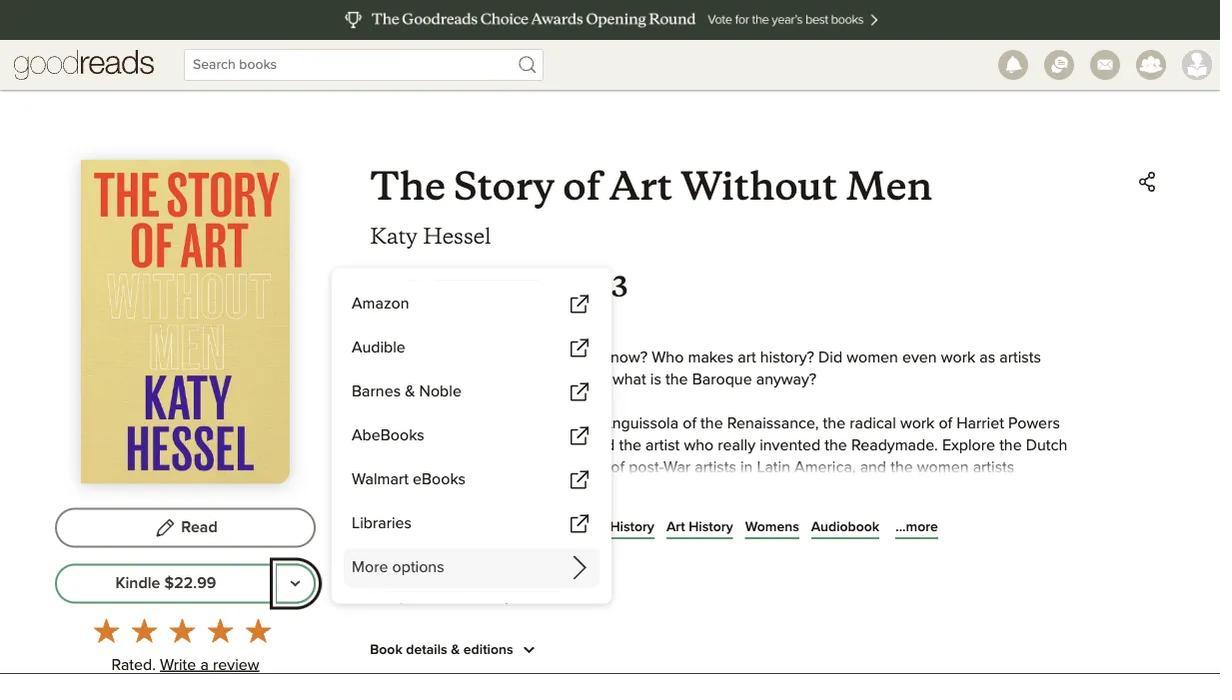 Task type: locate. For each thing, give the bounding box(es) containing it.
more
[[352, 560, 388, 576]]

0 horizontal spatial history
[[412, 526, 459, 542]]

1 vertical spatial as
[[503, 526, 519, 542]]

golden
[[370, 460, 421, 476]]

the
[[370, 162, 446, 211]]

ebooks
[[413, 472, 466, 488]]

2 horizontal spatial women
[[918, 460, 969, 476]]

hessel
[[423, 222, 492, 249]]

book details & editions
[[370, 644, 513, 658]]

abebooks button
[[344, 416, 600, 456]]

america,
[[795, 460, 856, 476]]

in
[[370, 438, 383, 454], [741, 460, 753, 476], [454, 482, 466, 498]]

0 vertical spatial as
[[980, 350, 996, 366]]

and down the readymade.
[[860, 460, 887, 476]]

kindle $22.99
[[116, 576, 216, 592]]

walmart ebooks button
[[344, 460, 600, 500]]

& left the noble
[[405, 384, 415, 400]]

many up the noble
[[407, 350, 445, 366]]

artist
[[646, 438, 680, 454]]

january
[[464, 591, 512, 605]]

what
[[613, 372, 647, 388]]

2 horizontal spatial in
[[741, 460, 753, 476]]

is up 352
[[370, 526, 381, 542]]

women up the twentieth
[[449, 350, 500, 366]]

art
[[610, 162, 673, 211], [667, 521, 686, 535]]

0 vertical spatial history
[[713, 482, 759, 498]]

work up the readymade.
[[901, 416, 935, 432]]

cornish
[[723, 504, 777, 520]]

0 vertical spatial art
[[610, 162, 673, 211]]

work
[[942, 350, 976, 366], [901, 416, 935, 432], [573, 460, 607, 476]]

of right story
[[563, 162, 601, 211]]

my books link
[[452, 40, 586, 90]]

walmart
[[352, 472, 409, 488]]

this
[[1042, 504, 1066, 520]]

home
[[377, 55, 420, 74]]

art
[[738, 350, 757, 366], [431, 482, 449, 498], [690, 482, 709, 498], [370, 504, 389, 520], [481, 526, 499, 542]]

and right usa,
[[589, 438, 615, 454]]

women right the 'did'
[[847, 350, 899, 366]]

1 vertical spatial work
[[901, 416, 935, 432]]

your up the "manhattan,"
[[879, 482, 910, 498]]

1 horizontal spatial in
[[454, 482, 466, 498]]

2 history from the left
[[689, 521, 734, 535]]

know?
[[603, 350, 648, 366]]

of
[[563, 162, 601, 211], [683, 416, 697, 432], [939, 416, 953, 432], [611, 460, 625, 476], [672, 482, 686, 498], [463, 526, 477, 542]]

hardcover
[[443, 561, 507, 575]]

is inside discover the glittering sofonisba anguissola of the renaissance, the radical work of harriet powers in the nineteenth-century usa, and the artist who really invented the readymade. explore the dutch golden age, the astonishing work of post-war artists in latin america, and the women artists defining art in the 2020s. have your sense of art history overturned, and your eyes opened to many art forms often overlooked or dismissed. from the cornish coast to manhattan, nigeria to japan this is the history of art as it's never been told before.
[[370, 526, 381, 542]]

None search field
[[168, 49, 560, 81]]

you
[[573, 350, 599, 366]]

told
[[630, 526, 657, 542]]

work inside how many women artists do you know? who makes art history? did women even work as artists before the twentieth century? and what is the baroque anyway?
[[942, 350, 976, 366]]

women inside discover the glittering sofonisba anguissola of the renaissance, the radical work of harriet powers in the nineteenth-century usa, and the artist who really invented the readymade. explore the dutch golden age, the astonishing work of post-war artists in latin america, and the women artists defining art in the 2020s. have your sense of art history overturned, and your eyes opened to many art forms often overlooked or dismissed. from the cornish coast to manhattan, nigeria to japan this is the history of art as it's never been told before.
[[918, 460, 969, 476]]

0 horizontal spatial is
[[370, 526, 381, 542]]

artists
[[505, 350, 546, 366], [1000, 350, 1042, 366], [695, 460, 737, 476], [973, 460, 1015, 476]]

renaissance,
[[728, 416, 819, 432]]

first
[[370, 591, 396, 605]]

1 your from the left
[[591, 482, 622, 498]]

book
[[370, 644, 403, 658]]

artists down who at the right of the page
[[695, 460, 737, 476]]

libraries button
[[344, 504, 600, 544]]

1 horizontal spatial to
[[977, 504, 991, 520]]

2 vertical spatial in
[[454, 482, 466, 498]]

to up audiobook
[[823, 504, 837, 520]]

many up the this
[[1028, 482, 1066, 498]]

as
[[980, 350, 996, 366], [503, 526, 519, 542]]

women
[[449, 350, 500, 366], [847, 350, 899, 366], [918, 460, 969, 476]]

0 vertical spatial work
[[942, 350, 976, 366]]

the down powers
[[1000, 438, 1023, 454]]

the down who
[[666, 372, 688, 388]]

show
[[370, 489, 405, 503]]

discover
[[370, 416, 432, 432]]

overturned,
[[764, 482, 844, 498]]

the
[[420, 372, 443, 388], [666, 372, 688, 388], [436, 416, 458, 432], [701, 416, 724, 432], [823, 416, 846, 432], [387, 438, 409, 454], [619, 438, 642, 454], [825, 438, 848, 454], [1000, 438, 1023, 454], [462, 460, 484, 476], [891, 460, 914, 476], [470, 482, 493, 498], [696, 504, 719, 520], [385, 526, 408, 542]]

rate this book element
[[55, 612, 316, 675]]

rating 5 out of 5 group
[[87, 612, 277, 650]]

from
[[656, 504, 692, 520]]

is down who
[[651, 372, 662, 388]]

your up dismissed.
[[591, 482, 622, 498]]

1 vertical spatial many
[[1028, 482, 1066, 498]]

0 horizontal spatial your
[[591, 482, 622, 498]]

profile image for ruby anderson. image
[[1183, 50, 1213, 80]]

feminism link
[[538, 518, 598, 538]]

your
[[591, 482, 622, 498], [879, 482, 910, 498]]

and up the "manhattan,"
[[849, 482, 875, 498]]

rate 1 out of 5 image
[[93, 618, 119, 644]]

review
[[213, 658, 259, 674]]

kindle $22.99 link
[[55, 564, 276, 604]]

often
[[436, 504, 472, 520]]

1 vertical spatial is
[[370, 526, 381, 542]]

in up golden on the left
[[370, 438, 383, 454]]

1 horizontal spatial is
[[651, 372, 662, 388]]

0 horizontal spatial many
[[407, 350, 445, 366]]

average rating of 4.33 stars. figure
[[364, 262, 641, 306]]

1 horizontal spatial many
[[1028, 482, 1066, 498]]

twentieth
[[447, 372, 512, 388]]

editions
[[464, 644, 513, 658]]

work up have at bottom
[[573, 460, 607, 476]]

0 vertical spatial is
[[651, 372, 662, 388]]

womens
[[746, 521, 800, 535]]

radical
[[850, 416, 897, 432]]

art up 'baroque'
[[738, 350, 757, 366]]

work right even
[[942, 350, 976, 366]]

sofonisba
[[528, 416, 598, 432]]

the up nineteenth-
[[436, 416, 458, 432]]

is inside how many women artists do you know? who makes art history? did women even work as artists before the twentieth century? and what is the baroque anyway?
[[651, 372, 662, 388]]

of down often
[[463, 526, 477, 542]]

& right details
[[451, 644, 460, 658]]

art down the age,
[[431, 482, 449, 498]]

audiobook link
[[812, 518, 880, 538]]

is
[[651, 372, 662, 388], [370, 526, 381, 542]]

in up often
[[454, 482, 466, 498]]

usa,
[[550, 438, 585, 454]]

in down really
[[741, 460, 753, 476]]

the story of art without men
[[370, 162, 933, 211]]

to up japan
[[1010, 482, 1024, 498]]

women up eyes
[[918, 460, 969, 476]]

history up cornish
[[713, 482, 759, 498]]

0 horizontal spatial &
[[405, 384, 415, 400]]

art history
[[667, 521, 734, 535]]

the up who at the right of the page
[[701, 416, 724, 432]]

to down opened
[[977, 504, 991, 520]]

2 vertical spatial and
[[849, 482, 875, 498]]

many
[[407, 350, 445, 366], [1028, 482, 1066, 498]]

who
[[684, 438, 714, 454]]

artists up century? at bottom
[[505, 350, 546, 366]]

rate 2 out of 5 image
[[131, 618, 157, 644]]

2020s.
[[497, 482, 546, 498]]

0 horizontal spatial in
[[370, 438, 383, 454]]

did
[[819, 350, 843, 366]]

as left 'it's'
[[503, 526, 519, 542]]

before
[[370, 372, 416, 388]]

1 vertical spatial &
[[451, 644, 460, 658]]

kindle
[[116, 576, 160, 592]]

been
[[590, 526, 626, 542]]

noble
[[420, 384, 462, 400]]

1 horizontal spatial as
[[980, 350, 996, 366]]

barnes & noble
[[352, 384, 462, 400]]

0 horizontal spatial history
[[610, 521, 655, 535]]

Search by book title or ISBN text field
[[184, 49, 544, 81]]

0 vertical spatial and
[[589, 438, 615, 454]]

details
[[406, 644, 448, 658]]

books
[[510, 55, 554, 74]]

as inside how many women artists do you know? who makes art history? did women even work as artists before the twentieth century? and what is the baroque anyway?
[[980, 350, 996, 366]]

have
[[550, 482, 587, 498]]

2 horizontal spatial work
[[942, 350, 976, 366]]

astonishing
[[489, 460, 569, 476]]

history down often
[[412, 526, 459, 542]]

as inside discover the glittering sofonisba anguissola of the renaissance, the radical work of harriet powers in the nineteenth-century usa, and the artist who really invented the readymade. explore the dutch golden age, the astonishing work of post-war artists in latin america, and the women artists defining art in the 2020s. have your sense of art history overturned, and your eyes opened to many art forms often overlooked or dismissed. from the cornish coast to manhattan, nigeria to japan this is the history of art as it's never been told before.
[[503, 526, 519, 542]]

0 horizontal spatial as
[[503, 526, 519, 542]]

and
[[580, 372, 609, 388]]

men
[[847, 162, 933, 211]]

1 vertical spatial in
[[741, 460, 753, 476]]

the down anguissola
[[619, 438, 642, 454]]

0 vertical spatial many
[[407, 350, 445, 366]]

latin
[[757, 460, 791, 476]]

powers
[[1009, 416, 1061, 432]]

invented
[[760, 438, 821, 454]]

who
[[652, 350, 684, 366]]

art down show
[[370, 504, 389, 520]]

1 vertical spatial art
[[667, 521, 686, 535]]

1 horizontal spatial your
[[879, 482, 910, 498]]

1 horizontal spatial history
[[689, 521, 734, 535]]

history down from
[[689, 521, 734, 535]]

the up art history
[[696, 504, 719, 520]]

history
[[610, 521, 655, 535], [689, 521, 734, 535]]

as up harriet
[[980, 350, 996, 366]]

1 horizontal spatial &
[[451, 644, 460, 658]]

barnes & noble button
[[344, 372, 600, 412]]

rate 4 out of 5 image
[[207, 618, 233, 644]]

history down dismissed.
[[610, 521, 655, 535]]

advertisement region
[[125, 0, 1095, 128]]

feminism
[[538, 521, 598, 535]]

2 vertical spatial work
[[573, 460, 607, 476]]



Task type: describe. For each thing, give the bounding box(es) containing it.
2 your from the left
[[879, 482, 910, 498]]

options
[[392, 560, 445, 576]]

even
[[903, 350, 938, 366]]

audiobook
[[812, 521, 880, 535]]

of up explore
[[939, 416, 953, 432]]

top genres for this book element
[[370, 516, 1166, 547]]

read button
[[55, 508, 316, 548]]

nigeria
[[923, 504, 973, 520]]

defining
[[370, 482, 427, 498]]

anguissola
[[602, 416, 679, 432]]

history?
[[761, 350, 815, 366]]

352 pages, hardcover
[[370, 561, 507, 575]]

the right before
[[420, 372, 443, 388]]

a
[[200, 658, 209, 674]]

home link
[[345, 40, 452, 90]]

...more
[[896, 521, 939, 535]]

many inside how many women artists do you know? who makes art history? did women even work as artists before the twentieth century? and what is the baroque anyway?
[[407, 350, 445, 366]]

1 horizontal spatial women
[[847, 350, 899, 366]]

post-
[[629, 460, 664, 476]]

discover the glittering sofonisba anguissola of the renaissance, the radical work of harriet powers in the nineteenth-century usa, and the artist who really invented the readymade. explore the dutch golden age, the astonishing work of post-war artists in latin america, and the women artists defining art in the 2020s. have your sense of art history overturned, and your eyes opened to many art forms often overlooked or dismissed. from the cornish coast to manhattan, nigeria to japan this is the history of art as it's never been told before.
[[370, 416, 1068, 542]]

art inside how many women artists do you know? who makes art history? did women even work as artists before the twentieth century? and what is the baroque anyway?
[[738, 350, 757, 366]]

read
[[181, 520, 218, 536]]

katy hessel link
[[370, 222, 492, 250]]

of up who at the right of the page
[[683, 416, 697, 432]]

artists up opened
[[973, 460, 1015, 476]]

book title: the story of art without men element
[[370, 162, 933, 211]]

1 vertical spatial and
[[860, 460, 887, 476]]

of left post-
[[611, 460, 625, 476]]

rating 4.33 out of 5 image
[[364, 262, 554, 300]]

the down forms
[[385, 526, 408, 542]]

home image
[[14, 40, 154, 90]]

more options
[[352, 560, 445, 576]]

how
[[370, 350, 402, 366]]

1 horizontal spatial work
[[901, 416, 935, 432]]

war
[[664, 460, 691, 476]]

audible
[[352, 340, 406, 356]]

art down war
[[690, 482, 709, 498]]

it's
[[523, 526, 542, 542]]

1 horizontal spatial history
[[713, 482, 759, 498]]

glittering
[[462, 416, 524, 432]]

2022
[[527, 591, 561, 605]]

show more button
[[370, 484, 469, 508]]

walmart ebooks
[[352, 472, 466, 488]]

century
[[494, 438, 546, 454]]

write a review link
[[160, 658, 259, 674]]

0 vertical spatial &
[[405, 384, 415, 400]]

rate 3 out of 5 image
[[169, 618, 195, 644]]

dismissed.
[[578, 504, 652, 520]]

the up golden on the left
[[387, 438, 409, 454]]

of down war
[[672, 482, 686, 498]]

rate 5 out of 5 image
[[245, 618, 271, 644]]

0 vertical spatial in
[[370, 438, 383, 454]]

or
[[560, 504, 574, 520]]

...more button
[[896, 518, 939, 538]]

amazon button
[[344, 284, 600, 324]]

before.
[[661, 526, 711, 542]]

1 vertical spatial history
[[412, 526, 459, 542]]

anyway?
[[757, 372, 817, 388]]

overlooked
[[477, 504, 556, 520]]

forms
[[393, 504, 432, 520]]

first published january 1, 2022
[[370, 591, 561, 605]]

never
[[546, 526, 586, 542]]

nineteenth-
[[413, 438, 494, 454]]

katy
[[370, 222, 418, 249]]

japan
[[995, 504, 1038, 520]]

show more
[[370, 489, 441, 503]]

century?
[[516, 372, 576, 388]]

the down the readymade.
[[891, 460, 914, 476]]

coast
[[781, 504, 819, 520]]

2 horizontal spatial to
[[1010, 482, 1024, 498]]

published
[[400, 591, 460, 605]]

explore
[[943, 438, 996, 454]]

4.33
[[566, 270, 629, 305]]

0 horizontal spatial to
[[823, 504, 837, 520]]

write
[[160, 658, 196, 674]]

pages,
[[398, 561, 439, 575]]

baroque
[[693, 372, 753, 388]]

how many women artists do you know? who makes art history? did women even work as artists before the twentieth century? and what is the baroque anyway?
[[370, 350, 1042, 388]]

1 history from the left
[[610, 521, 655, 535]]

1,258
[[370, 311, 403, 325]]

abebooks
[[352, 428, 425, 444]]

makes
[[688, 350, 734, 366]]

ratings
[[406, 311, 448, 325]]

the up america,
[[825, 438, 848, 454]]

art down the overlooked
[[481, 526, 499, 542]]

the down nineteenth-
[[462, 460, 484, 476]]

352
[[370, 561, 395, 575]]

rated. write a review
[[111, 658, 259, 674]]

my
[[484, 55, 506, 74]]

audible button
[[344, 328, 600, 368]]

1,
[[516, 591, 524, 605]]

0 horizontal spatial women
[[449, 350, 500, 366]]

artists up powers
[[1000, 350, 1042, 366]]

many inside discover the glittering sofonisba anguissola of the renaissance, the radical work of harriet powers in the nineteenth-century usa, and the artist who really invented the readymade. explore the dutch golden age, the astonishing work of post-war artists in latin america, and the women artists defining art in the 2020s. have your sense of art history overturned, and your eyes opened to many art forms often overlooked or dismissed. from the cornish coast to manhattan, nigeria to japan this is the history of art as it's never been told before.
[[1028, 482, 1066, 498]]

libraries
[[352, 516, 412, 532]]

eyes
[[914, 482, 948, 498]]

amazon
[[352, 296, 409, 312]]

the left radical
[[823, 416, 846, 432]]

dutch
[[1027, 438, 1068, 454]]

rated.
[[111, 658, 156, 674]]

harriet
[[957, 416, 1005, 432]]

0 horizontal spatial work
[[573, 460, 607, 476]]

story
[[454, 162, 555, 211]]

history link
[[610, 518, 655, 538]]

the up often
[[470, 482, 493, 498]]

art history link
[[667, 518, 734, 538]]

do
[[550, 350, 569, 366]]

womens link
[[746, 518, 800, 538]]

art inside the top genres for this book element
[[667, 521, 686, 535]]



Task type: vqa. For each thing, say whether or not it's contained in the screenshot.
more
yes



